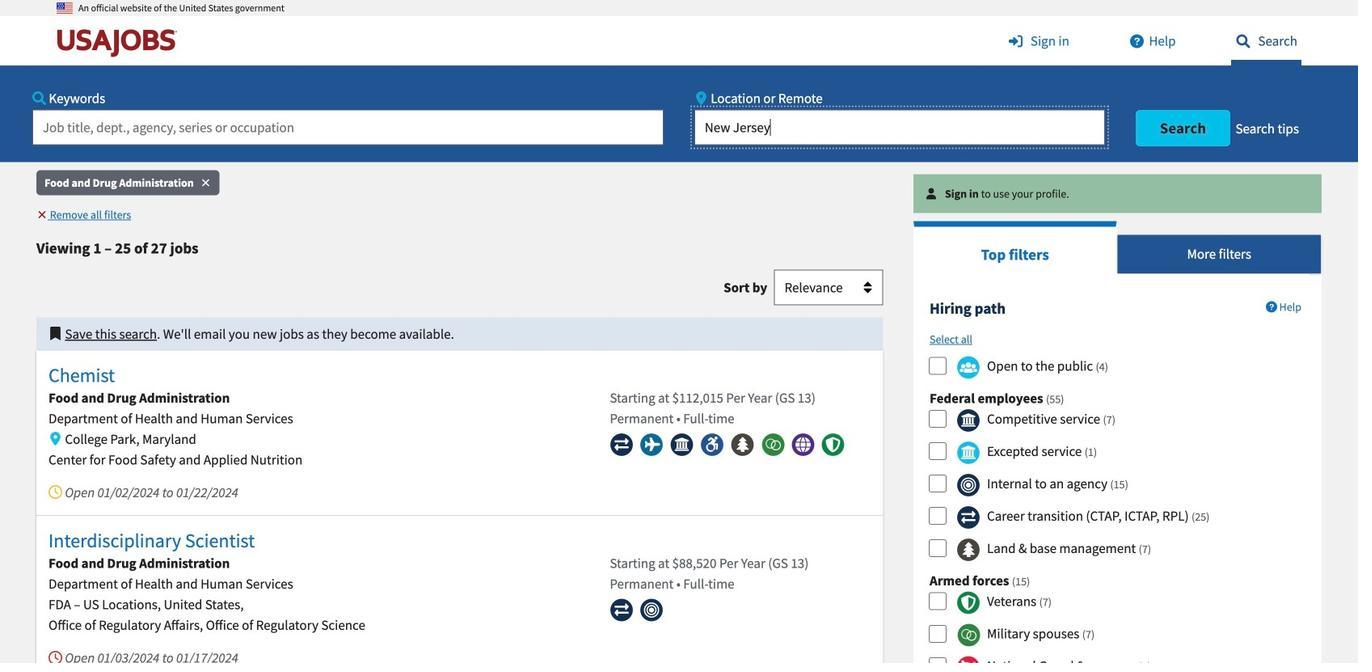 Task type: describe. For each thing, give the bounding box(es) containing it.
help image
[[1125, 34, 1149, 48]]

remove all filters image
[[36, 209, 48, 220]]

City, state, zip, country or type remote text field
[[694, 110, 1105, 145]]

internal to an agency image
[[957, 473, 981, 497]]

header element
[[0, 0, 1358, 162]]

career transition (ctap, ictap, rpl) image
[[957, 506, 981, 529]]

open to the public image
[[957, 356, 981, 379]]

hiring path help image
[[1266, 301, 1277, 312]]

Job title, dept., agency, series or occupation text field
[[32, 110, 664, 145]]

competitive service image
[[957, 409, 981, 432]]



Task type: locate. For each thing, give the bounding box(es) containing it.
tab list
[[914, 221, 1322, 274]]

usajobs logo image
[[57, 28, 184, 57]]

excepted service image
[[957, 441, 981, 464]]

u.s. flag image
[[57, 0, 73, 16]]

land & base management image
[[957, 538, 981, 562]]

national guard & reserves image
[[957, 656, 981, 663]]

veterans image
[[957, 591, 981, 615]]

job search image
[[1232, 34, 1256, 48]]

military spouses image
[[957, 624, 981, 647]]

main navigation element
[[0, 16, 1358, 162]]



